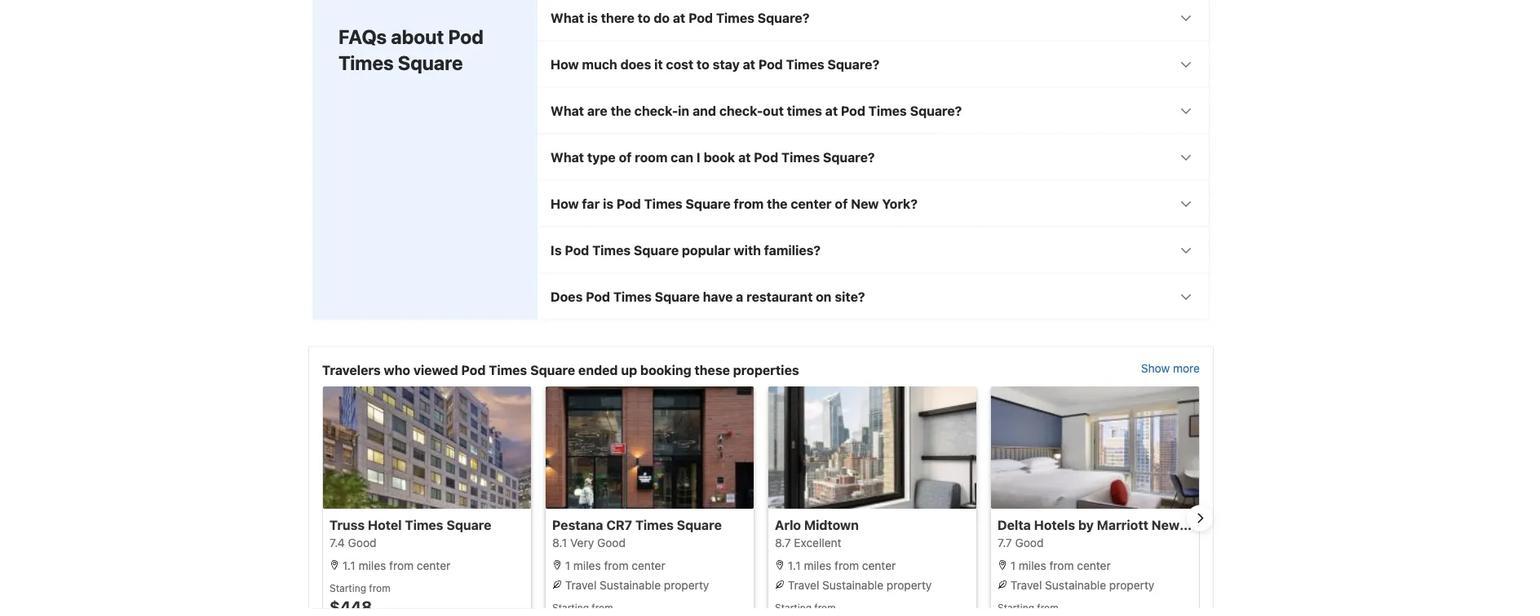Task type: vqa. For each thing, say whether or not it's contained in the screenshot.
US$99.95
no



Task type: locate. For each thing, give the bounding box(es) containing it.
pod inside what are the check-in and check-out times at pod times square? dropdown button
[[841, 103, 866, 119]]

check- down it
[[635, 103, 678, 119]]

new
[[851, 196, 879, 212], [1152, 518, 1180, 533]]

faqs
[[339, 25, 387, 48]]

1 miles from center
[[562, 559, 666, 573], [1008, 559, 1111, 573]]

0 horizontal spatial sustainable
[[600, 579, 661, 592]]

from for arlo midtown
[[835, 559, 859, 573]]

1 property from the left
[[664, 579, 709, 592]]

far
[[582, 196, 600, 212]]

property for by
[[1110, 579, 1155, 592]]

1 vertical spatial to
[[697, 57, 710, 72]]

1 miles from center down good
[[562, 559, 666, 573]]

1 horizontal spatial travel sustainable property
[[785, 579, 932, 592]]

2 miles from the left
[[574, 559, 601, 573]]

8.7 excellent
[[775, 536, 842, 550]]

how left much
[[551, 57, 579, 72]]

times down room
[[644, 196, 683, 212]]

1
[[565, 559, 570, 573], [1011, 559, 1016, 573]]

show more link
[[1141, 361, 1200, 380]]

0 horizontal spatial to
[[638, 10, 651, 26]]

square?
[[758, 10, 810, 26], [828, 57, 880, 72], [910, 103, 962, 119], [823, 150, 875, 165]]

from down good
[[604, 559, 629, 573]]

0 horizontal spatial is
[[587, 10, 598, 26]]

0 horizontal spatial new
[[851, 196, 879, 212]]

is left there
[[587, 10, 598, 26]]

how inside 'dropdown button'
[[551, 196, 579, 212]]

is pod times square popular with families? button
[[538, 228, 1209, 273]]

1 miles from center down hotels
[[1008, 559, 1111, 573]]

at
[[673, 10, 686, 26], [743, 57, 756, 72], [825, 103, 838, 119], [738, 150, 751, 165]]

at right do
[[673, 10, 686, 26]]

0 horizontal spatial travel
[[565, 579, 597, 592]]

1 miles from center for cr7
[[562, 559, 666, 573]]

sustainable for 8.7 excellent
[[823, 579, 884, 592]]

2 1.1 miles from center from the left
[[785, 559, 896, 573]]

what for what is there to do at pod times square?
[[551, 10, 584, 26]]

3 sustainable from the left
[[1045, 579, 1106, 592]]

of
[[619, 150, 632, 165], [835, 196, 848, 212]]

times right viewed
[[489, 363, 527, 378]]

1 horizontal spatial of
[[835, 196, 848, 212]]

times
[[716, 10, 755, 26], [339, 51, 394, 74], [786, 57, 825, 72], [869, 103, 907, 119], [782, 150, 820, 165], [644, 196, 683, 212], [592, 243, 631, 258], [613, 289, 652, 305], [489, 363, 527, 378], [405, 518, 443, 533], [635, 518, 674, 533], [1215, 518, 1253, 533]]

of down what type of room can i book at pod times square? "dropdown button"
[[835, 196, 848, 212]]

is
[[587, 10, 598, 26], [603, 196, 614, 212]]

what left are
[[551, 103, 584, 119]]

1 down 7.7 good
[[1011, 559, 1016, 573]]

square? inside what type of room can i book at pod times square? "dropdown button"
[[823, 150, 875, 165]]

miles down 8.1 very
[[574, 559, 601, 573]]

1 vertical spatial of
[[835, 196, 848, 212]]

to
[[638, 10, 651, 26], [697, 57, 710, 72]]

there
[[601, 10, 635, 26]]

booking
[[640, 363, 692, 378]]

sustainable
[[600, 579, 661, 592], [823, 579, 884, 592], [1045, 579, 1106, 592]]

what inside dropdown button
[[551, 103, 584, 119]]

pod right 'does' in the top left of the page
[[586, 289, 610, 305]]

miles up starting from
[[359, 559, 386, 573]]

what are the check-in and check-out times at pod times square?
[[551, 103, 962, 119]]

check- right "and"
[[719, 103, 763, 119]]

from down hotels
[[1050, 559, 1074, 573]]

center inside 'dropdown button'
[[791, 196, 832, 212]]

1 horizontal spatial travel
[[788, 579, 819, 592]]

how inside dropdown button
[[551, 57, 579, 72]]

1 horizontal spatial sustainable
[[823, 579, 884, 592]]

0 vertical spatial the
[[611, 103, 631, 119]]

1.1 for truss
[[343, 559, 356, 573]]

1 vertical spatial what
[[551, 103, 584, 119]]

1 horizontal spatial 1.1
[[788, 559, 801, 573]]

how much does it cost to stay at pod times square? button
[[538, 42, 1209, 87]]

0 vertical spatial is
[[587, 10, 598, 26]]

starting
[[330, 583, 366, 594]]

1 sustainable from the left
[[600, 579, 661, 592]]

1 miles from center for hotels
[[1008, 559, 1111, 573]]

1 horizontal spatial the
[[767, 196, 788, 212]]

2 how from the top
[[551, 196, 579, 212]]

1 vertical spatial new
[[1152, 518, 1180, 533]]

at right book
[[738, 150, 751, 165]]

1 miles from the left
[[359, 559, 386, 573]]

2 horizontal spatial property
[[1110, 579, 1155, 592]]

travel
[[565, 579, 597, 592], [788, 579, 819, 592], [1011, 579, 1042, 592]]

delta hotels by marriott new york times square 7.7 good
[[998, 518, 1301, 550]]

i
[[697, 150, 701, 165]]

sustainable down 8.7 excellent
[[823, 579, 884, 592]]

pod inside what is there to do at pod times square? dropdown button
[[689, 10, 713, 26]]

from down midtown
[[835, 559, 859, 573]]

what left the type
[[551, 150, 584, 165]]

property for 8.7 excellent
[[887, 579, 932, 592]]

1 1.1 from the left
[[343, 559, 356, 573]]

2 travel from the left
[[788, 579, 819, 592]]

of right the type
[[619, 150, 632, 165]]

from for delta hotels by marriott new york times square
[[1050, 559, 1074, 573]]

what are the check-in and check-out times at pod times square? button
[[538, 88, 1209, 134]]

miles down 7.7 good
[[1019, 559, 1047, 573]]

2 horizontal spatial sustainable
[[1045, 579, 1106, 592]]

about
[[391, 25, 444, 48]]

what left there
[[551, 10, 584, 26]]

3 property from the left
[[1110, 579, 1155, 592]]

1 travel sustainable property from the left
[[562, 579, 709, 592]]

is right far
[[603, 196, 614, 212]]

what
[[551, 10, 584, 26], [551, 103, 584, 119], [551, 150, 584, 165]]

travel sustainable property
[[562, 579, 709, 592], [785, 579, 932, 592], [1008, 579, 1155, 592]]

at right times
[[825, 103, 838, 119]]

1.1 miles from center down the truss hotel times square 7.4 good
[[339, 559, 451, 573]]

4 miles from the left
[[1019, 559, 1047, 573]]

region containing truss hotel times square
[[309, 387, 1301, 609]]

times up the stay at the left of the page
[[716, 10, 755, 26]]

3 what from the top
[[551, 150, 584, 165]]

0 vertical spatial of
[[619, 150, 632, 165]]

1.1
[[343, 559, 356, 573], [788, 559, 801, 573]]

does pod times square have a restaurant on site?
[[551, 289, 865, 305]]

room
[[635, 150, 668, 165]]

how
[[551, 57, 579, 72], [551, 196, 579, 212]]

york?
[[882, 196, 918, 212]]

pod right is
[[565, 243, 589, 258]]

2 vertical spatial what
[[551, 150, 584, 165]]

times up what type of room can i book at pod times square? "dropdown button"
[[869, 103, 907, 119]]

pod right book
[[754, 150, 779, 165]]

to left the stay at the left of the page
[[697, 57, 710, 72]]

pod right viewed
[[461, 363, 486, 378]]

from up with
[[734, 196, 764, 212]]

it
[[654, 57, 663, 72]]

from down the truss hotel times square 7.4 good
[[389, 559, 414, 573]]

0 vertical spatial new
[[851, 196, 879, 212]]

the up families? at the right of page
[[767, 196, 788, 212]]

from for truss hotel times square
[[389, 559, 414, 573]]

what inside dropdown button
[[551, 10, 584, 26]]

what type of room can i book at pod times square? button
[[538, 135, 1209, 180]]

1 down 8.1 very
[[565, 559, 570, 573]]

2 1 miles from center from the left
[[1008, 559, 1111, 573]]

does pod times square have a restaurant on site? button
[[538, 274, 1209, 320]]

travel down 8.7 excellent
[[788, 579, 819, 592]]

how for how much does it cost to stay at pod times square?
[[551, 57, 579, 72]]

travel sustainable property for by
[[1008, 579, 1155, 592]]

pod inside what type of room can i book at pod times square? "dropdown button"
[[754, 150, 779, 165]]

new left 'york'
[[1152, 518, 1180, 533]]

1 horizontal spatial to
[[697, 57, 710, 72]]

0 horizontal spatial check-
[[635, 103, 678, 119]]

travel sustainable property down by
[[1008, 579, 1155, 592]]

0 horizontal spatial 1
[[565, 559, 570, 573]]

1 vertical spatial is
[[603, 196, 614, 212]]

square
[[398, 51, 463, 74], [686, 196, 731, 212], [634, 243, 679, 258], [655, 289, 700, 305], [530, 363, 575, 378], [447, 518, 492, 533], [677, 518, 722, 533], [1256, 518, 1301, 533]]

travel down 8.1 very
[[565, 579, 597, 592]]

how left far
[[551, 196, 579, 212]]

1.1 miles from center for 8.7 excellent
[[785, 559, 896, 573]]

new left york?
[[851, 196, 879, 212]]

what inside "dropdown button"
[[551, 150, 584, 165]]

times right 'york'
[[1215, 518, 1253, 533]]

square inside pestana cr7 times square 8.1 very good
[[677, 518, 722, 533]]

1 travel from the left
[[565, 579, 597, 592]]

1.1 miles from center down 8.7 excellent
[[785, 559, 896, 573]]

0 horizontal spatial travel sustainable property
[[562, 579, 709, 592]]

the
[[611, 103, 631, 119], [767, 196, 788, 212]]

travel for pestana
[[565, 579, 597, 592]]

starting from
[[330, 583, 390, 594]]

check-
[[635, 103, 678, 119], [719, 103, 763, 119]]

how far is pod times square from the center of new york? button
[[538, 181, 1209, 227]]

2 property from the left
[[887, 579, 932, 592]]

times down times
[[782, 150, 820, 165]]

0 vertical spatial what
[[551, 10, 584, 26]]

hotels
[[1034, 518, 1075, 533]]

center
[[791, 196, 832, 212], [417, 559, 451, 573], [632, 559, 666, 573], [862, 559, 896, 573], [1077, 559, 1111, 573]]

2 sustainable from the left
[[823, 579, 884, 592]]

miles down 8.7 excellent
[[804, 559, 832, 573]]

miles for hotel
[[359, 559, 386, 573]]

ended
[[578, 363, 618, 378]]

the inside dropdown button
[[611, 103, 631, 119]]

travel sustainable property for times
[[562, 579, 709, 592]]

does
[[551, 289, 583, 305]]

square inside is pod times square popular with families? dropdown button
[[634, 243, 679, 258]]

center for truss hotel times square
[[417, 559, 451, 573]]

1 1 miles from center from the left
[[562, 559, 666, 573]]

truss hotel times square 7.4 good
[[330, 518, 492, 550]]

square? inside what are the check-in and check-out times at pod times square? dropdown button
[[910, 103, 962, 119]]

region
[[309, 387, 1301, 609]]

1.1 miles from center
[[339, 559, 451, 573], [785, 559, 896, 573]]

2 horizontal spatial travel sustainable property
[[1008, 579, 1155, 592]]

new inside delta hotels by marriott new york times square 7.7 good
[[1152, 518, 1180, 533]]

1 vertical spatial how
[[551, 196, 579, 212]]

times right 'does' in the top left of the page
[[613, 289, 652, 305]]

1 horizontal spatial check-
[[719, 103, 763, 119]]

sustainable down by
[[1045, 579, 1106, 592]]

travel sustainable property down 8.7 excellent
[[785, 579, 932, 592]]

0 horizontal spatial property
[[664, 579, 709, 592]]

1 1.1 miles from center from the left
[[339, 559, 451, 573]]

1.1 miles from center for times
[[339, 559, 451, 573]]

1 horizontal spatial 1 miles from center
[[1008, 559, 1111, 573]]

have
[[703, 289, 733, 305]]

property
[[664, 579, 709, 592], [887, 579, 932, 592], [1110, 579, 1155, 592]]

pod right do
[[689, 10, 713, 26]]

1 how from the top
[[551, 57, 579, 72]]

cost
[[666, 57, 694, 72]]

1 horizontal spatial is
[[603, 196, 614, 212]]

1 what from the top
[[551, 10, 584, 26]]

1 check- from the left
[[635, 103, 678, 119]]

2 travel sustainable property from the left
[[785, 579, 932, 592]]

1.1 down 8.7 excellent
[[788, 559, 801, 573]]

travel sustainable property down good
[[562, 579, 709, 592]]

times
[[787, 103, 822, 119]]

0 horizontal spatial the
[[611, 103, 631, 119]]

can
[[671, 150, 694, 165]]

pod inside does pod times square have a restaurant on site? dropdown button
[[586, 289, 610, 305]]

3 travel sustainable property from the left
[[1008, 579, 1155, 592]]

1 horizontal spatial 1.1 miles from center
[[785, 559, 896, 573]]

2 what from the top
[[551, 103, 584, 119]]

who
[[384, 363, 410, 378]]

in
[[678, 103, 690, 119]]

2 horizontal spatial travel
[[1011, 579, 1042, 592]]

center for delta hotels by marriott new york times square
[[1077, 559, 1111, 573]]

pod right the stay at the left of the page
[[759, 57, 783, 72]]

times right cr7
[[635, 518, 674, 533]]

times inside delta hotels by marriott new york times square 7.7 good
[[1215, 518, 1253, 533]]

2 1 from the left
[[1011, 559, 1016, 573]]

pod right times
[[841, 103, 866, 119]]

0 horizontal spatial of
[[619, 150, 632, 165]]

arlo midtown 8.7 excellent
[[775, 518, 859, 550]]

times right 'hotel' on the bottom of the page
[[405, 518, 443, 533]]

1 1 from the left
[[565, 559, 570, 573]]

times down faqs
[[339, 51, 394, 74]]

is
[[551, 243, 562, 258]]

times inside "dropdown button"
[[782, 150, 820, 165]]

3 travel from the left
[[1011, 579, 1042, 592]]

0 vertical spatial how
[[551, 57, 579, 72]]

up
[[621, 363, 637, 378]]

sustainable down good
[[600, 579, 661, 592]]

1.1 up starting on the left
[[343, 559, 356, 573]]

miles for cr7
[[574, 559, 601, 573]]

the right are
[[611, 103, 631, 119]]

7.4 good
[[330, 536, 377, 550]]

at inside dropdown button
[[673, 10, 686, 26]]

miles for hotels
[[1019, 559, 1047, 573]]

times inside dropdown button
[[716, 10, 755, 26]]

1 horizontal spatial property
[[887, 579, 932, 592]]

0 horizontal spatial 1.1 miles from center
[[339, 559, 451, 573]]

pod right far
[[617, 196, 641, 212]]

to left do
[[638, 10, 651, 26]]

0 horizontal spatial 1.1
[[343, 559, 356, 573]]

travel for arlo
[[788, 579, 819, 592]]

pod
[[689, 10, 713, 26], [448, 25, 484, 48], [759, 57, 783, 72], [841, 103, 866, 119], [754, 150, 779, 165], [617, 196, 641, 212], [565, 243, 589, 258], [586, 289, 610, 305], [461, 363, 486, 378]]

2 1.1 from the left
[[788, 559, 801, 573]]

arlo
[[775, 518, 801, 533]]

1 horizontal spatial new
[[1152, 518, 1180, 533]]

pod inside "faqs about pod times square"
[[448, 25, 484, 48]]

families?
[[764, 243, 821, 258]]

center for pestana cr7 times square
[[632, 559, 666, 573]]

pod inside how far is pod times square from the center of new york? 'dropdown button'
[[617, 196, 641, 212]]

0 horizontal spatial 1 miles from center
[[562, 559, 666, 573]]

travelers
[[322, 363, 381, 378]]

pod inside the how much does it cost to stay at pod times square? dropdown button
[[759, 57, 783, 72]]

2 check- from the left
[[719, 103, 763, 119]]

7.7 good
[[998, 536, 1044, 550]]

0 vertical spatial to
[[638, 10, 651, 26]]

travelers who viewed pod times square ended up booking these properties
[[322, 363, 799, 378]]

1 vertical spatial the
[[767, 196, 788, 212]]

3 miles from the left
[[804, 559, 832, 573]]

travel down 7.7 good
[[1011, 579, 1042, 592]]

pod right about
[[448, 25, 484, 48]]

1 horizontal spatial 1
[[1011, 559, 1016, 573]]

faqs about pod times square
[[339, 25, 484, 74]]

sustainable for times
[[600, 579, 661, 592]]



Task type: describe. For each thing, give the bounding box(es) containing it.
a
[[736, 289, 744, 305]]

is inside 'dropdown button'
[[603, 196, 614, 212]]

york
[[1183, 518, 1212, 533]]

miles for midtown
[[804, 559, 832, 573]]

show more
[[1141, 362, 1200, 375]]

square? inside what is there to do at pod times square? dropdown button
[[758, 10, 810, 26]]

much
[[582, 57, 617, 72]]

what is there to do at pod times square?
[[551, 10, 810, 26]]

square inside "faqs about pod times square"
[[398, 51, 463, 74]]

from inside 'dropdown button'
[[734, 196, 764, 212]]

1 for delta hotels by marriott new york times square
[[1011, 559, 1016, 573]]

by
[[1079, 518, 1094, 533]]

is pod times square popular with families?
[[551, 243, 821, 258]]

viewed
[[414, 363, 458, 378]]

from for pestana cr7 times square
[[604, 559, 629, 573]]

times inside the truss hotel times square 7.4 good
[[405, 518, 443, 533]]

times inside pestana cr7 times square 8.1 very good
[[635, 518, 674, 533]]

do
[[654, 10, 670, 26]]

what is there to do at pod times square? button
[[538, 0, 1209, 41]]

how much does it cost to stay at pod times square?
[[551, 57, 880, 72]]

at inside "dropdown button"
[[738, 150, 751, 165]]

to inside dropdown button
[[638, 10, 651, 26]]

what for what are the check-in and check-out times at pod times square?
[[551, 103, 584, 119]]

properties
[[733, 363, 799, 378]]

how for how far is pod times square from the center of new york?
[[551, 196, 579, 212]]

sustainable for by
[[1045, 579, 1106, 592]]

what type of room can i book at pod times square?
[[551, 150, 875, 165]]

and
[[693, 103, 716, 119]]

times up times
[[786, 57, 825, 72]]

property for times
[[664, 579, 709, 592]]

cr7
[[606, 518, 632, 533]]

delta
[[998, 518, 1031, 533]]

center for arlo midtown
[[862, 559, 896, 573]]

square inside delta hotels by marriott new york times square 7.7 good
[[1256, 518, 1301, 533]]

site?
[[835, 289, 865, 305]]

the inside 'dropdown button'
[[767, 196, 788, 212]]

midtown
[[804, 518, 859, 533]]

at right the stay at the left of the page
[[743, 57, 756, 72]]

on
[[816, 289, 832, 305]]

pod inside is pod times square popular with families? dropdown button
[[565, 243, 589, 258]]

8.1 very
[[552, 536, 594, 550]]

pestana cr7 times square 8.1 very good
[[552, 518, 722, 550]]

good
[[597, 536, 626, 550]]

square? inside the how much does it cost to stay at pod times square? dropdown button
[[828, 57, 880, 72]]

from right starting on the left
[[369, 583, 390, 594]]

how far is pod times square from the center of new york?
[[551, 196, 918, 212]]

accordion control element
[[537, 0, 1210, 321]]

show
[[1141, 362, 1170, 375]]

type
[[587, 150, 616, 165]]

times down far
[[592, 243, 631, 258]]

times inside 'dropdown button'
[[644, 196, 683, 212]]

book
[[704, 150, 735, 165]]

times inside "faqs about pod times square"
[[339, 51, 394, 74]]

are
[[587, 103, 608, 119]]

does
[[621, 57, 651, 72]]

square inside does pod times square have a restaurant on site? dropdown button
[[655, 289, 700, 305]]

what for what type of room can i book at pod times square?
[[551, 150, 584, 165]]

square inside how far is pod times square from the center of new york? 'dropdown button'
[[686, 196, 731, 212]]

popular
[[682, 243, 731, 258]]

marriott
[[1097, 518, 1149, 533]]

travel sustainable property for 8.7 excellent
[[785, 579, 932, 592]]

restaurant
[[747, 289, 813, 305]]

with
[[734, 243, 761, 258]]

these
[[695, 363, 730, 378]]

is inside dropdown button
[[587, 10, 598, 26]]

to inside dropdown button
[[697, 57, 710, 72]]

more
[[1173, 362, 1200, 375]]

travel for delta
[[1011, 579, 1042, 592]]

1 for pestana cr7 times square
[[565, 559, 570, 573]]

hotel
[[368, 518, 402, 533]]

new inside 'dropdown button'
[[851, 196, 879, 212]]

1.1 for arlo
[[788, 559, 801, 573]]

square inside the truss hotel times square 7.4 good
[[447, 518, 492, 533]]

pestana
[[552, 518, 603, 533]]

stay
[[713, 57, 740, 72]]

out
[[763, 103, 784, 119]]

truss
[[330, 518, 365, 533]]

of inside 'dropdown button'
[[835, 196, 848, 212]]

of inside "dropdown button"
[[619, 150, 632, 165]]



